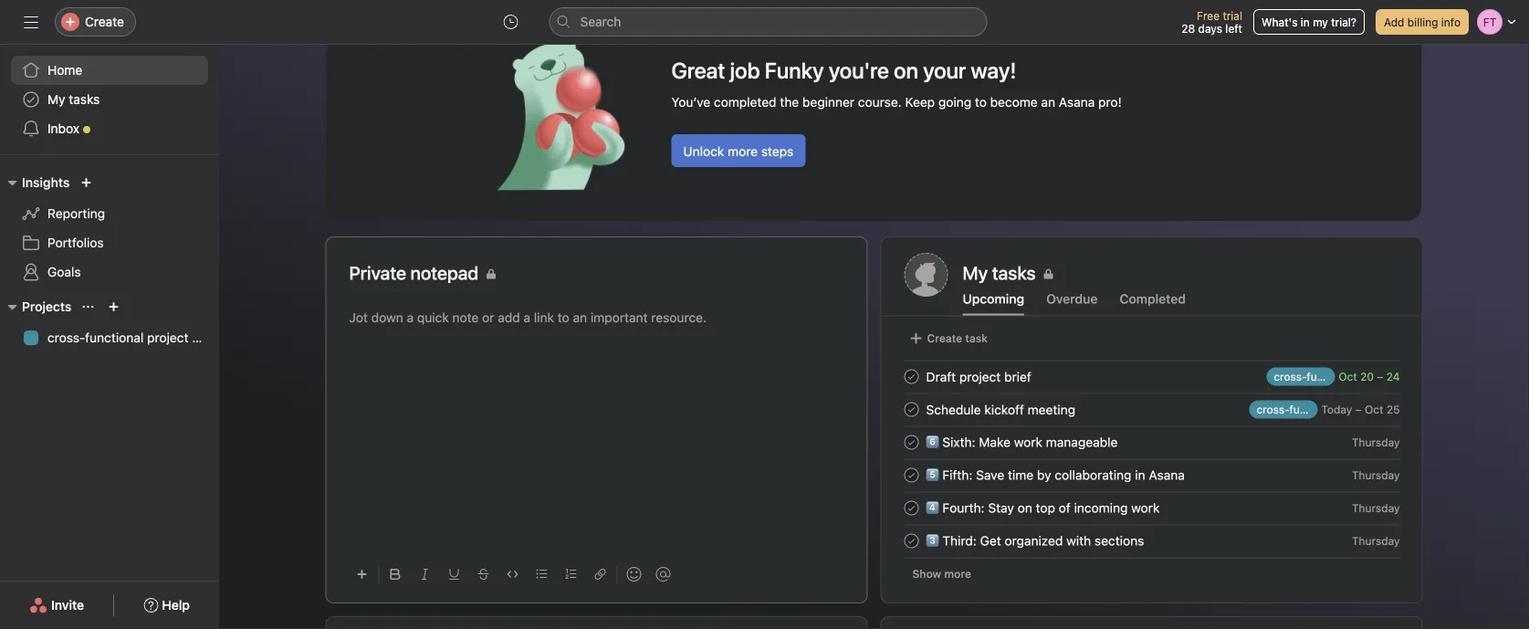 Task type: describe. For each thing, give the bounding box(es) containing it.
add billing info button
[[1376, 9, 1469, 35]]

inbox
[[47, 121, 79, 136]]

add
[[1384, 16, 1405, 28]]

thursday button for 6️⃣ sixth: make work manageable
[[1352, 436, 1400, 449]]

brief
[[1004, 369, 1032, 384]]

completed button
[[1120, 291, 1186, 315]]

draft
[[926, 369, 956, 384]]

projects button
[[0, 296, 72, 318]]

tasks
[[69, 92, 100, 107]]

thursday for 6️⃣ sixth: make work manageable
[[1352, 436, 1400, 449]]

in inside button
[[1301, 16, 1310, 28]]

completed image for 6️⃣
[[901, 431, 923, 453]]

free trial 28 days left
[[1182, 9, 1243, 35]]

what's in my trial?
[[1262, 16, 1357, 28]]

cross-functional project plan link
[[11, 323, 217, 352]]

private notepad
[[349, 262, 479, 283]]

completed image for 3️⃣
[[901, 530, 923, 552]]

an
[[1041, 94, 1055, 110]]

left
[[1226, 22, 1243, 35]]

days
[[1198, 22, 1222, 35]]

inbox link
[[11, 114, 208, 143]]

6️⃣
[[926, 434, 939, 449]]

make
[[979, 434, 1011, 449]]

funky
[[765, 58, 824, 83]]

sections
[[1095, 533, 1144, 548]]

insights button
[[0, 172, 70, 194]]

completed checkbox for 4️⃣
[[901, 497, 923, 519]]

thursday for 4️⃣ fourth: stay on top of incoming work
[[1352, 502, 1400, 514]]

add billing info
[[1384, 16, 1461, 28]]

hide sidebar image
[[24, 15, 38, 29]]

reporting
[[47, 206, 105, 221]]

you've
[[672, 94, 710, 110]]

help
[[162, 598, 190, 613]]

upcoming button
[[963, 291, 1025, 315]]

save
[[976, 467, 1005, 482]]

my
[[47, 92, 65, 107]]

to
[[975, 94, 987, 110]]

overdue button
[[1046, 291, 1098, 315]]

meeting
[[1028, 402, 1076, 417]]

global element
[[0, 45, 219, 154]]

insert an object image
[[357, 569, 367, 580]]

show more
[[913, 567, 971, 580]]

job
[[730, 58, 760, 83]]

history image
[[504, 15, 518, 29]]

thursday for 5️⃣ fifth: save time by collaborating in asana
[[1352, 469, 1400, 482]]

thursday button for 4️⃣ fourth: stay on top of incoming work
[[1352, 502, 1400, 514]]

private
[[349, 262, 406, 283]]

search button
[[549, 7, 987, 37]]

overdue
[[1046, 291, 1098, 306]]

time
[[1008, 467, 1034, 482]]

search list box
[[549, 7, 987, 37]]

top
[[1036, 500, 1055, 515]]

by
[[1037, 467, 1051, 482]]

home link
[[11, 56, 208, 85]]

thursday for 3️⃣ third: get organized with sections
[[1352, 535, 1400, 547]]

unlock
[[683, 144, 724, 159]]

completed
[[714, 94, 777, 110]]

completed checkbox for draft
[[901, 366, 923, 388]]

beginner
[[803, 94, 855, 110]]

cross-
[[47, 330, 85, 345]]

strikethrough image
[[478, 569, 489, 580]]

0 horizontal spatial on
[[894, 58, 918, 83]]

3️⃣
[[926, 533, 939, 548]]

plan
[[192, 330, 217, 345]]

great job funky you're on your way!
[[672, 58, 1017, 83]]

italics image
[[420, 569, 430, 580]]

kickoff
[[985, 402, 1024, 417]]

incoming
[[1074, 500, 1128, 515]]

6️⃣ sixth: make work manageable
[[926, 434, 1118, 449]]

course.
[[858, 94, 902, 110]]

completed checkbox for schedule
[[901, 399, 923, 420]]

20
[[1361, 370, 1374, 383]]

1 horizontal spatial oct
[[1365, 403, 1384, 416]]

invite button
[[17, 589, 96, 622]]

more for show
[[944, 567, 971, 580]]

completed image for 4️⃣
[[901, 497, 923, 519]]

get
[[980, 533, 1001, 548]]

code image
[[507, 569, 518, 580]]

billing
[[1408, 16, 1438, 28]]

5️⃣
[[926, 467, 939, 482]]

what's in my trial? button
[[1254, 9, 1365, 35]]

create task
[[927, 332, 988, 345]]

draft project brief
[[926, 369, 1032, 384]]

3️⃣ third: get organized with sections
[[926, 533, 1144, 548]]

projects element
[[0, 290, 219, 356]]

5️⃣ fifth: save time by collaborating in asana
[[926, 467, 1185, 482]]

insights
[[22, 175, 70, 190]]

organized
[[1005, 533, 1063, 548]]

with
[[1067, 533, 1091, 548]]

my tasks link
[[963, 260, 1399, 286]]

stay
[[988, 500, 1014, 515]]

1 horizontal spatial work
[[1131, 500, 1160, 515]]

add profile photo image
[[904, 253, 948, 297]]

0 horizontal spatial work
[[1014, 434, 1043, 449]]

manageable
[[1046, 434, 1118, 449]]

more for unlock
[[728, 144, 758, 159]]

functional
[[85, 330, 144, 345]]

completed checkbox for 5️⃣
[[901, 464, 923, 486]]

cross-functional project plan
[[47, 330, 217, 345]]



Task type: vqa. For each thing, say whether or not it's contained in the screenshot.
list link
no



Task type: locate. For each thing, give the bounding box(es) containing it.
thursday button
[[1352, 436, 1400, 449], [1352, 469, 1400, 482], [1352, 502, 1400, 514], [1352, 535, 1400, 547]]

help button
[[132, 589, 202, 622]]

completed checkbox left schedule
[[901, 399, 923, 420]]

4 thursday button from the top
[[1352, 535, 1400, 547]]

4️⃣
[[926, 500, 939, 515]]

0 vertical spatial create
[[85, 14, 124, 29]]

my
[[1313, 16, 1328, 28]]

task
[[965, 332, 988, 345]]

completed image for schedule
[[901, 399, 923, 420]]

0 vertical spatial asana
[[1059, 94, 1095, 110]]

create inside create task button
[[927, 332, 962, 345]]

Completed checkbox
[[901, 366, 923, 388], [901, 464, 923, 486]]

more inside button
[[728, 144, 758, 159]]

1 vertical spatial asana
[[1149, 467, 1185, 482]]

completed image left 3️⃣
[[901, 530, 923, 552]]

1 horizontal spatial on
[[1018, 500, 1032, 515]]

0 vertical spatial –
[[1377, 370, 1384, 383]]

work up the sections
[[1131, 500, 1160, 515]]

0 vertical spatial more
[[728, 144, 758, 159]]

thursday button for 5️⃣ fifth: save time by collaborating in asana
[[1352, 469, 1400, 482]]

great
[[672, 58, 725, 83]]

1 horizontal spatial more
[[944, 567, 971, 580]]

1 horizontal spatial –
[[1377, 370, 1384, 383]]

2 thursday button from the top
[[1352, 469, 1400, 482]]

1 completed checkbox from the top
[[901, 399, 923, 420]]

invite
[[51, 598, 84, 613]]

on
[[894, 58, 918, 83], [1018, 500, 1032, 515]]

trial?
[[1331, 16, 1357, 28]]

oct left the 20
[[1339, 370, 1357, 383]]

0 vertical spatial project
[[147, 330, 189, 345]]

4️⃣ fourth: stay on top of incoming work
[[926, 500, 1160, 515]]

0 horizontal spatial create
[[85, 14, 124, 29]]

create left the task
[[927, 332, 962, 345]]

1 vertical spatial completed checkbox
[[901, 464, 923, 486]]

3 completed checkbox from the top
[[901, 497, 923, 519]]

1 vertical spatial project
[[959, 369, 1001, 384]]

third:
[[942, 533, 977, 548]]

bulleted list image
[[536, 569, 547, 580]]

projects
[[22, 299, 72, 314]]

oct left 25 on the bottom right
[[1365, 403, 1384, 416]]

create
[[85, 14, 124, 29], [927, 332, 962, 345]]

numbered list image
[[566, 569, 577, 580]]

1 completed image from the top
[[901, 399, 923, 420]]

fourth:
[[942, 500, 985, 515]]

4 completed image from the top
[[901, 530, 923, 552]]

work right make
[[1014, 434, 1043, 449]]

insights element
[[0, 166, 219, 290]]

completed image for 5️⃣
[[901, 464, 923, 486]]

completed image left schedule
[[901, 399, 923, 420]]

show
[[913, 567, 941, 580]]

0 vertical spatial on
[[894, 58, 918, 83]]

1 thursday button from the top
[[1352, 436, 1400, 449]]

– left 24
[[1377, 370, 1384, 383]]

home
[[47, 63, 82, 78]]

1 horizontal spatial asana
[[1149, 467, 1185, 482]]

– right today
[[1355, 403, 1362, 416]]

unlock more steps button
[[672, 134, 805, 167]]

completed image
[[901, 399, 923, 420], [901, 497, 923, 519]]

1 thursday from the top
[[1352, 436, 1400, 449]]

of
[[1059, 500, 1071, 515]]

completed checkbox left 3️⃣
[[901, 530, 923, 552]]

create up home link
[[85, 14, 124, 29]]

completed checkbox for 6️⃣
[[901, 431, 923, 453]]

24
[[1387, 370, 1400, 383]]

0 vertical spatial completed image
[[901, 399, 923, 420]]

more left steps
[[728, 144, 758, 159]]

in right collaborating
[[1135, 467, 1145, 482]]

show options, current sort, top image
[[83, 301, 93, 312]]

at mention image
[[656, 567, 671, 582]]

1 vertical spatial work
[[1131, 500, 1160, 515]]

completed checkbox left draft at right
[[901, 366, 923, 388]]

unlock more steps
[[683, 144, 794, 159]]

1 vertical spatial on
[[1018, 500, 1032, 515]]

1 vertical spatial in
[[1135, 467, 1145, 482]]

keep
[[905, 94, 935, 110]]

Completed checkbox
[[901, 399, 923, 420], [901, 431, 923, 453], [901, 497, 923, 519], [901, 530, 923, 552]]

2 completed checkbox from the top
[[901, 431, 923, 453]]

0 horizontal spatial –
[[1355, 403, 1362, 416]]

more
[[728, 144, 758, 159], [944, 567, 971, 580]]

0 vertical spatial oct
[[1339, 370, 1357, 383]]

1 vertical spatial completed image
[[901, 497, 923, 519]]

trial
[[1223, 9, 1243, 22]]

completed checkbox left 4️⃣
[[901, 497, 923, 519]]

0 horizontal spatial asana
[[1059, 94, 1095, 110]]

asana right collaborating
[[1149, 467, 1185, 482]]

on left the top
[[1018, 500, 1032, 515]]

more inside button
[[944, 567, 971, 580]]

upcoming
[[963, 291, 1025, 306]]

link image
[[595, 569, 606, 580]]

info
[[1442, 16, 1461, 28]]

create for create
[[85, 14, 124, 29]]

new project or portfolio image
[[108, 301, 119, 312]]

1 completed image from the top
[[901, 366, 923, 388]]

in left my
[[1301, 16, 1310, 28]]

1 horizontal spatial create
[[927, 332, 962, 345]]

you're
[[829, 58, 889, 83]]

3 completed image from the top
[[901, 464, 923, 486]]

free
[[1197, 9, 1220, 22]]

portfolios
[[47, 235, 104, 250]]

completed checkbox left 6️⃣
[[901, 431, 923, 453]]

emoji image
[[627, 567, 641, 582]]

0 horizontal spatial in
[[1135, 467, 1145, 482]]

new image
[[81, 177, 92, 188]]

your way!
[[923, 58, 1017, 83]]

become
[[990, 94, 1038, 110]]

underline image
[[449, 569, 460, 580]]

bold image
[[390, 569, 401, 580]]

completed image for draft
[[901, 366, 923, 388]]

4 thursday from the top
[[1352, 535, 1400, 547]]

2 completed image from the top
[[901, 497, 923, 519]]

25
[[1387, 403, 1400, 416]]

completed
[[1120, 291, 1186, 306]]

going
[[939, 94, 972, 110]]

project
[[147, 330, 189, 345], [959, 369, 1001, 384]]

create for create task
[[927, 332, 962, 345]]

my tasks
[[963, 262, 1036, 283]]

thursday button for 3️⃣ third: get organized with sections
[[1352, 535, 1400, 547]]

2 thursday from the top
[[1352, 469, 1400, 482]]

project left brief
[[959, 369, 1001, 384]]

my tasks
[[47, 92, 100, 107]]

3 thursday from the top
[[1352, 502, 1400, 514]]

asana
[[1059, 94, 1095, 110], [1149, 467, 1185, 482]]

you've completed the beginner course. keep going to become an asana pro!
[[672, 94, 1122, 110]]

oct
[[1339, 370, 1357, 383], [1365, 403, 1384, 416]]

2 completed image from the top
[[901, 431, 923, 453]]

show more button
[[904, 561, 980, 587]]

1 vertical spatial oct
[[1365, 403, 1384, 416]]

–
[[1377, 370, 1384, 383], [1355, 403, 1362, 416]]

oct 20 – 24
[[1339, 370, 1400, 383]]

thursday
[[1352, 436, 1400, 449], [1352, 469, 1400, 482], [1352, 502, 1400, 514], [1352, 535, 1400, 547]]

1 completed checkbox from the top
[[901, 366, 923, 388]]

28
[[1182, 22, 1195, 35]]

0 vertical spatial completed checkbox
[[901, 366, 923, 388]]

completed image
[[901, 366, 923, 388], [901, 431, 923, 453], [901, 464, 923, 486], [901, 530, 923, 552]]

completed checkbox left 5️⃣
[[901, 464, 923, 486]]

what's
[[1262, 16, 1298, 28]]

completed image left 4️⃣
[[901, 497, 923, 519]]

project left plan
[[147, 330, 189, 345]]

toolbar
[[349, 553, 844, 594]]

1 vertical spatial –
[[1355, 403, 1362, 416]]

work
[[1014, 434, 1043, 449], [1131, 500, 1160, 515]]

notepad
[[411, 262, 479, 283]]

search
[[580, 14, 621, 29]]

completed image left draft at right
[[901, 366, 923, 388]]

the
[[780, 94, 799, 110]]

reporting link
[[11, 199, 208, 228]]

portfolios link
[[11, 228, 208, 257]]

schedule kickoff meeting
[[926, 402, 1076, 417]]

collaborating
[[1055, 467, 1132, 482]]

0 horizontal spatial oct
[[1339, 370, 1357, 383]]

create inside create popup button
[[85, 14, 124, 29]]

pro!
[[1098, 94, 1122, 110]]

0 vertical spatial work
[[1014, 434, 1043, 449]]

more right show
[[944, 567, 971, 580]]

0 horizontal spatial more
[[728, 144, 758, 159]]

1 horizontal spatial project
[[959, 369, 1001, 384]]

4 completed checkbox from the top
[[901, 530, 923, 552]]

0 vertical spatial in
[[1301, 16, 1310, 28]]

goals
[[47, 264, 81, 279]]

1 vertical spatial create
[[927, 332, 962, 345]]

3 thursday button from the top
[[1352, 502, 1400, 514]]

completed checkbox for 3️⃣
[[901, 530, 923, 552]]

sixth:
[[942, 434, 976, 449]]

my tasks link
[[11, 85, 208, 114]]

2 completed checkbox from the top
[[901, 464, 923, 486]]

steps
[[761, 144, 794, 159]]

create task button
[[904, 325, 992, 351]]

0 horizontal spatial project
[[147, 330, 189, 345]]

asana right an
[[1059, 94, 1095, 110]]

1 vertical spatial more
[[944, 567, 971, 580]]

on up the you've completed the beginner course. keep going to become an asana pro!
[[894, 58, 918, 83]]

completed image left 6️⃣
[[901, 431, 923, 453]]

completed image left 5️⃣
[[901, 464, 923, 486]]

1 horizontal spatial in
[[1301, 16, 1310, 28]]



